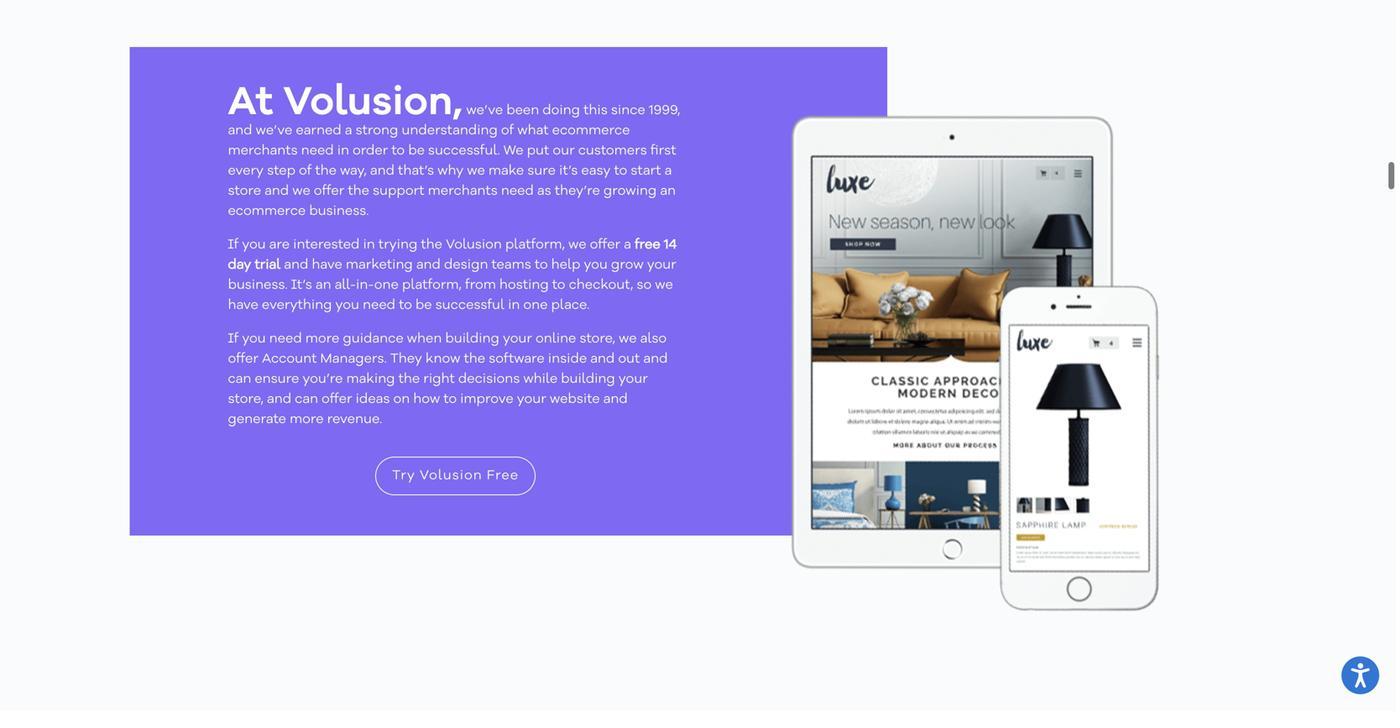 Task type: vqa. For each thing, say whether or not it's contained in the screenshot.
Resources DROPDOWN BUTTON
no



Task type: locate. For each thing, give the bounding box(es) containing it.
1 vertical spatial can
[[295, 393, 318, 407]]

0 horizontal spatial we've
[[256, 124, 293, 138]]

1 vertical spatial ecommerce
[[228, 205, 306, 219]]

0 horizontal spatial have
[[228, 299, 259, 313]]

first
[[651, 145, 677, 158]]

0 horizontal spatial building
[[445, 333, 500, 346]]

1 horizontal spatial one
[[524, 299, 548, 313]]

an
[[660, 185, 676, 198], [316, 279, 331, 292]]

0 vertical spatial a
[[345, 124, 352, 138]]

platform, up teams
[[506, 239, 565, 252]]

need
[[301, 145, 334, 158], [501, 185, 534, 198], [363, 299, 396, 313], [269, 333, 302, 346]]

our
[[553, 145, 575, 158]]

business. down trial
[[228, 279, 288, 292]]

ensure
[[255, 373, 299, 387]]

1 vertical spatial store,
[[228, 393, 264, 407]]

store, up inside
[[580, 333, 616, 346]]

that's
[[398, 165, 434, 178]]

and left out
[[591, 353, 615, 366]]

1 vertical spatial in
[[363, 239, 375, 252]]

we've been doing this since 1999, and we've earned a strong understanding of what ecommerce merchants need in order to be successful. we put our customers first every step of the way, and that's why we make sure it's easy to start a store and we offer the support merchants need as they're growing an ecommerce business.
[[228, 104, 681, 219]]

every
[[228, 165, 264, 178]]

0 horizontal spatial platform,
[[402, 279, 462, 292]]

trying
[[379, 239, 418, 252]]

1 horizontal spatial business.
[[309, 205, 369, 219]]

a
[[345, 124, 352, 138], [665, 165, 672, 178], [624, 239, 632, 252]]

can left ensure
[[228, 373, 251, 387]]

grow
[[611, 259, 644, 272]]

a down first
[[665, 165, 672, 178]]

if down the day
[[228, 333, 239, 346]]

to inside 'if you need more guidance when building your online store, we also offer account managers. they know the software inside and out and can ensure you're making the right decisions while building your store, and can offer ideas on how to improve your website and generate more revenue.'
[[444, 393, 457, 407]]

try volusion free
[[392, 470, 519, 483]]

to
[[392, 145, 405, 158], [614, 165, 628, 178], [535, 259, 548, 272], [552, 279, 566, 292], [399, 299, 412, 313], [444, 393, 457, 407]]

if you are interested in trying the volusion platform, we offer a
[[228, 239, 635, 252]]

all-
[[335, 279, 356, 292]]

an down start
[[660, 185, 676, 198]]

store, up generate
[[228, 393, 264, 407]]

0 vertical spatial one
[[374, 279, 399, 292]]

put
[[527, 145, 550, 158]]

offer
[[314, 185, 345, 198], [590, 239, 621, 252], [228, 353, 259, 366], [322, 393, 352, 407]]

2 vertical spatial a
[[624, 239, 632, 252]]

your down 14
[[647, 259, 677, 272]]

and down also in the left of the page
[[644, 353, 668, 366]]

making
[[346, 373, 395, 387]]

1 horizontal spatial store,
[[580, 333, 616, 346]]

2 horizontal spatial in
[[508, 299, 520, 313]]

0 horizontal spatial store,
[[228, 393, 264, 407]]

0 horizontal spatial ecommerce
[[228, 205, 306, 219]]

out
[[618, 353, 640, 366]]

free
[[635, 239, 661, 252]]

inside
[[548, 353, 587, 366]]

generate
[[228, 413, 286, 427]]

you up checkout,
[[584, 259, 608, 272]]

more down you're
[[290, 413, 324, 427]]

and have marketing and design teams to help you grow your business. it's an all-in-one platform, from hosting to checkout, so we have everything you need to be successful in one place.
[[228, 259, 677, 313]]

1 horizontal spatial can
[[295, 393, 318, 407]]

1 horizontal spatial an
[[660, 185, 676, 198]]

0 vertical spatial store,
[[580, 333, 616, 346]]

try volusion free link
[[376, 457, 536, 496]]

in inside and have marketing and design teams to help you grow your business. it's an all-in-one platform, from hosting to checkout, so we have everything you need to be successful in one place.
[[508, 299, 520, 313]]

have down the day
[[228, 299, 259, 313]]

more up managers. at the left
[[306, 333, 340, 346]]

volusion
[[446, 239, 502, 252], [420, 470, 483, 483]]

understanding
[[402, 124, 498, 138]]

1 horizontal spatial in
[[363, 239, 375, 252]]

we inside 'if you need more guidance when building your online store, we also offer account managers. they know the software inside and out and can ensure you're making the right decisions while building your store, and can offer ideas on how to improve your website and generate more revenue.'
[[619, 333, 637, 346]]

online
[[536, 333, 577, 346]]

support
[[373, 185, 425, 198]]

an inside the we've been doing this since 1999, and we've earned a strong understanding of what ecommerce merchants need in order to be successful. we put our customers first every step of the way, and that's why we make sure it's easy to start a store and we offer the support merchants need as they're growing an ecommerce business.
[[660, 185, 676, 198]]

of right step
[[299, 165, 312, 178]]

know
[[426, 353, 461, 366]]

in down the hosting
[[508, 299, 520, 313]]

a left strong
[[345, 124, 352, 138]]

need down make
[[501, 185, 534, 198]]

offer up ensure
[[228, 353, 259, 366]]

and up every in the left of the page
[[228, 124, 252, 138]]

building
[[445, 333, 500, 346], [561, 373, 615, 387]]

1 vertical spatial more
[[290, 413, 324, 427]]

0 horizontal spatial an
[[316, 279, 331, 292]]

volusion up design
[[446, 239, 502, 252]]

0 horizontal spatial of
[[299, 165, 312, 178]]

this
[[584, 104, 608, 118]]

2 vertical spatial in
[[508, 299, 520, 313]]

ecommerce down this
[[552, 124, 630, 138]]

0 vertical spatial more
[[306, 333, 340, 346]]

what
[[518, 124, 549, 138]]

be inside the we've been doing this since 1999, and we've earned a strong understanding of what ecommerce merchants need in order to be successful. we put our customers first every step of the way, and that's why we make sure it's easy to start a store and we offer the support merchants need as they're growing an ecommerce business.
[[408, 145, 425, 158]]

1 horizontal spatial merchants
[[428, 185, 498, 198]]

platform, down free 14 day trial link
[[402, 279, 462, 292]]

we've up step
[[256, 124, 293, 138]]

and
[[228, 124, 252, 138], [370, 165, 395, 178], [265, 185, 289, 198], [284, 259, 309, 272], [416, 259, 441, 272], [591, 353, 615, 366], [644, 353, 668, 366], [267, 393, 292, 407], [604, 393, 628, 407]]

0 vertical spatial if
[[228, 239, 239, 252]]

1 if from the top
[[228, 239, 239, 252]]

also
[[641, 333, 667, 346]]

an right it's
[[316, 279, 331, 292]]

1 vertical spatial be
[[416, 299, 432, 313]]

you
[[242, 239, 266, 252], [584, 259, 608, 272], [336, 299, 360, 313], [242, 333, 266, 346]]

if inside 'if you need more guidance when building your online store, we also offer account managers. they know the software inside and out and can ensure you're making the right decisions while building your store, and can offer ideas on how to improve your website and generate more revenue.'
[[228, 333, 239, 346]]

0 vertical spatial volusion
[[446, 239, 502, 252]]

1 vertical spatial business.
[[228, 279, 288, 292]]

be up "that's"
[[408, 145, 425, 158]]

help
[[552, 259, 581, 272]]

1 vertical spatial a
[[665, 165, 672, 178]]

platform,
[[506, 239, 565, 252], [402, 279, 462, 292]]

more
[[306, 333, 340, 346], [290, 413, 324, 427]]

the
[[315, 165, 337, 178], [348, 185, 370, 198], [421, 239, 443, 252], [464, 353, 486, 366], [399, 373, 420, 387]]

from
[[465, 279, 496, 292]]

1 horizontal spatial we've
[[467, 104, 503, 118]]

to down right
[[444, 393, 457, 407]]

can
[[228, 373, 251, 387], [295, 393, 318, 407]]

1 horizontal spatial have
[[312, 259, 343, 272]]

we up out
[[619, 333, 637, 346]]

1 horizontal spatial of
[[501, 124, 514, 138]]

software
[[489, 353, 545, 366]]

business.
[[309, 205, 369, 219], [228, 279, 288, 292]]

place.
[[551, 299, 590, 313]]

ecommerce down store
[[228, 205, 306, 219]]

ecommerce
[[552, 124, 630, 138], [228, 205, 306, 219]]

you up account
[[242, 333, 266, 346]]

volusion right the "try"
[[420, 470, 483, 483]]

0 horizontal spatial one
[[374, 279, 399, 292]]

merchants down why
[[428, 185, 498, 198]]

in up marketing
[[363, 239, 375, 252]]

your down while
[[517, 393, 547, 407]]

and down if you are interested in trying the volusion platform, we offer a
[[416, 259, 441, 272]]

open accessibe: accessibility options, statement and help image
[[1352, 663, 1371, 688]]

to left help
[[535, 259, 548, 272]]

we right so
[[655, 279, 674, 292]]

offer up the grow
[[590, 239, 621, 252]]

the right trying
[[421, 239, 443, 252]]

revenue.
[[327, 413, 382, 427]]

have down interested
[[312, 259, 343, 272]]

if up the day
[[228, 239, 239, 252]]

since
[[611, 104, 646, 118]]

strong
[[356, 124, 398, 138]]

the up decisions
[[464, 353, 486, 366]]

you inside 'if you need more guidance when building your online store, we also offer account managers. they know the software inside and out and can ensure you're making the right decisions while building your store, and can offer ideas on how to improve your website and generate more revenue.'
[[242, 333, 266, 346]]

if
[[228, 239, 239, 252], [228, 333, 239, 346]]

a left free
[[624, 239, 632, 252]]

one down marketing
[[374, 279, 399, 292]]

0 horizontal spatial business.
[[228, 279, 288, 292]]

merchants
[[228, 145, 298, 158], [428, 185, 498, 198]]

you down all-
[[336, 299, 360, 313]]

we down successful.
[[467, 165, 485, 178]]

your up software
[[503, 333, 533, 346]]

can down you're
[[295, 393, 318, 407]]

offer down way,
[[314, 185, 345, 198]]

platform, inside and have marketing and design teams to help you grow your business. it's an all-in-one platform, from hosting to checkout, so we have everything you need to be successful in one place.
[[402, 279, 462, 292]]

need down the in-
[[363, 299, 396, 313]]

hosting
[[500, 279, 549, 292]]

we up help
[[569, 239, 587, 252]]

0 vertical spatial can
[[228, 373, 251, 387]]

your inside and have marketing and design teams to help you grow your business. it's an all-in-one platform, from hosting to checkout, so we have everything you need to be successful in one place.
[[647, 259, 677, 272]]

design
[[444, 259, 488, 272]]

1 vertical spatial an
[[316, 279, 331, 292]]

1 horizontal spatial platform,
[[506, 239, 565, 252]]

how
[[413, 393, 440, 407]]

the down way,
[[348, 185, 370, 198]]

1 vertical spatial one
[[524, 299, 548, 313]]

be
[[408, 145, 425, 158], [416, 299, 432, 313]]

1 vertical spatial platform,
[[402, 279, 462, 292]]

we
[[467, 165, 485, 178], [292, 185, 311, 198], [569, 239, 587, 252], [655, 279, 674, 292], [619, 333, 637, 346]]

in
[[337, 145, 349, 158], [363, 239, 375, 252], [508, 299, 520, 313]]

business. up interested
[[309, 205, 369, 219]]

so
[[637, 279, 652, 292]]

1 horizontal spatial a
[[624, 239, 632, 252]]

of up we
[[501, 124, 514, 138]]

0 vertical spatial of
[[501, 124, 514, 138]]

your
[[647, 259, 677, 272], [503, 333, 533, 346], [619, 373, 648, 387], [517, 393, 547, 407]]

we've left been on the left top of page
[[467, 104, 503, 118]]

of
[[501, 124, 514, 138], [299, 165, 312, 178]]

we've
[[467, 104, 503, 118], [256, 124, 293, 138]]

are
[[269, 239, 290, 252]]

the down they
[[399, 373, 420, 387]]

0 vertical spatial be
[[408, 145, 425, 158]]

need inside 'if you need more guidance when building your online store, we also offer account managers. they know the software inside and out and can ensure you're making the right decisions while building your store, and can offer ideas on how to improve your website and generate more revenue.'
[[269, 333, 302, 346]]

teams
[[492, 259, 532, 272]]

one down the hosting
[[524, 299, 548, 313]]

in up way,
[[337, 145, 349, 158]]

0 horizontal spatial merchants
[[228, 145, 298, 158]]

have
[[312, 259, 343, 272], [228, 299, 259, 313]]

managers.
[[320, 353, 387, 366]]

0 horizontal spatial in
[[337, 145, 349, 158]]

0 vertical spatial in
[[337, 145, 349, 158]]

2 if from the top
[[228, 333, 239, 346]]

when
[[407, 333, 442, 346]]

building down successful
[[445, 333, 500, 346]]

checkout,
[[569, 279, 634, 292]]

offer down you're
[[322, 393, 352, 407]]

if you need more guidance when building your online store, we also offer account managers. they know the software inside and out and can ensure you're making the right decisions while building your store, and can offer ideas on how to improve your website and generate more revenue.
[[228, 333, 668, 427]]

1 vertical spatial if
[[228, 333, 239, 346]]

merchants up every in the left of the page
[[228, 145, 298, 158]]

store,
[[580, 333, 616, 346], [228, 393, 264, 407]]

as
[[537, 185, 552, 198]]

building up 'website'
[[561, 373, 615, 387]]

0 vertical spatial ecommerce
[[552, 124, 630, 138]]

in inside the we've been doing this since 1999, and we've earned a strong understanding of what ecommerce merchants need in order to be successful. we put our customers first every step of the way, and that's why we make sure it's easy to start a store and we offer the support merchants need as they're growing an ecommerce business.
[[337, 145, 349, 158]]

why
[[438, 165, 464, 178]]

need up account
[[269, 333, 302, 346]]

1 horizontal spatial building
[[561, 373, 615, 387]]

be up when
[[416, 299, 432, 313]]

0 vertical spatial business.
[[309, 205, 369, 219]]

0 vertical spatial an
[[660, 185, 676, 198]]



Task type: describe. For each thing, give the bounding box(es) containing it.
we down step
[[292, 185, 311, 198]]

growing
[[604, 185, 657, 198]]

1 vertical spatial we've
[[256, 124, 293, 138]]

it's
[[559, 165, 578, 178]]

1999,
[[649, 104, 681, 118]]

0 horizontal spatial can
[[228, 373, 251, 387]]

make
[[489, 165, 524, 178]]

right
[[424, 373, 455, 387]]

guidance
[[343, 333, 404, 346]]

order
[[353, 145, 388, 158]]

store
[[228, 185, 261, 198]]

1 vertical spatial volusion
[[420, 470, 483, 483]]

1 vertical spatial have
[[228, 299, 259, 313]]

if for if you are interested in trying the volusion platform, we offer a
[[228, 239, 239, 252]]

free 14 day trial
[[228, 239, 677, 272]]

0 vertical spatial merchants
[[228, 145, 298, 158]]

an inside and have marketing and design teams to help you grow your business. it's an all-in-one platform, from hosting to checkout, so we have everything you need to be successful in one place.
[[316, 279, 331, 292]]

easy
[[582, 165, 611, 178]]

interested
[[293, 239, 360, 252]]

and down step
[[265, 185, 289, 198]]

been
[[507, 104, 539, 118]]

customers
[[578, 145, 647, 158]]

it's
[[291, 279, 312, 292]]

0 vertical spatial have
[[312, 259, 343, 272]]

while
[[524, 373, 558, 387]]

2 horizontal spatial a
[[665, 165, 672, 178]]

0 vertical spatial platform,
[[506, 239, 565, 252]]

they
[[390, 353, 422, 366]]

successful
[[436, 299, 505, 313]]

1 horizontal spatial ecommerce
[[552, 124, 630, 138]]

everything
[[262, 299, 332, 313]]

to up "that's"
[[392, 145, 405, 158]]

we inside and have marketing and design teams to help you grow your business. it's an all-in-one platform, from hosting to checkout, so we have everything you need to be successful in one place.
[[655, 279, 674, 292]]

need down earned
[[301, 145, 334, 158]]

and right 'website'
[[604, 393, 628, 407]]

free 14 day trial link
[[228, 239, 677, 272]]

and down ensure
[[267, 393, 292, 407]]

and up it's
[[284, 259, 309, 272]]

way,
[[340, 165, 367, 178]]

business. inside the we've been doing this since 1999, and we've earned a strong understanding of what ecommerce merchants need in order to be successful. we put our customers first every step of the way, and that's why we make sure it's easy to start a store and we offer the support merchants need as they're growing an ecommerce business.
[[309, 205, 369, 219]]

on
[[394, 393, 410, 407]]

and down order
[[370, 165, 395, 178]]

if for if you need more guidance when building your online store, we also offer account managers. they know the software inside and out and can ensure you're making the right decisions while building your store, and can offer ideas on how to improve your website and generate more revenue.
[[228, 333, 239, 346]]

14
[[664, 239, 677, 252]]

free
[[487, 470, 519, 483]]

need inside and have marketing and design teams to help you grow your business. it's an all-in-one platform, from hosting to checkout, so we have everything you need to be successful in one place.
[[363, 299, 396, 313]]

marketing
[[346, 259, 413, 272]]

start
[[631, 165, 662, 178]]

to down 'customers'
[[614, 165, 628, 178]]

we
[[504, 145, 524, 158]]

1 vertical spatial merchants
[[428, 185, 498, 198]]

website
[[550, 393, 600, 407]]

doing
[[543, 104, 580, 118]]

1 vertical spatial of
[[299, 165, 312, 178]]

0 vertical spatial building
[[445, 333, 500, 346]]

to down help
[[552, 279, 566, 292]]

0 horizontal spatial a
[[345, 124, 352, 138]]

the left way,
[[315, 165, 337, 178]]

in-
[[356, 279, 374, 292]]

to up when
[[399, 299, 412, 313]]

offer inside the we've been doing this since 1999, and we've earned a strong understanding of what ecommerce merchants need in order to be successful. we put our customers first every step of the way, and that's why we make sure it's easy to start a store and we offer the support merchants need as they're growing an ecommerce business.
[[314, 185, 345, 198]]

successful.
[[428, 145, 500, 158]]

day
[[228, 259, 251, 272]]

your down out
[[619, 373, 648, 387]]

earned
[[296, 124, 342, 138]]

try
[[392, 470, 416, 483]]

account
[[262, 353, 317, 366]]

improve
[[460, 393, 514, 407]]

0 vertical spatial we've
[[467, 104, 503, 118]]

luxe device image
[[790, 47, 1161, 613]]

trial
[[255, 259, 281, 272]]

ideas
[[356, 393, 390, 407]]

step
[[267, 165, 296, 178]]

decisions
[[459, 373, 520, 387]]

sure
[[528, 165, 556, 178]]

you up trial
[[242, 239, 266, 252]]

they're
[[555, 185, 600, 198]]

be inside and have marketing and design teams to help you grow your business. it's an all-in-one platform, from hosting to checkout, so we have everything you need to be successful in one place.
[[416, 299, 432, 313]]

you're
[[303, 373, 343, 387]]

1 vertical spatial building
[[561, 373, 615, 387]]

business. inside and have marketing and design teams to help you grow your business. it's an all-in-one platform, from hosting to checkout, so we have everything you need to be successful in one place.
[[228, 279, 288, 292]]



